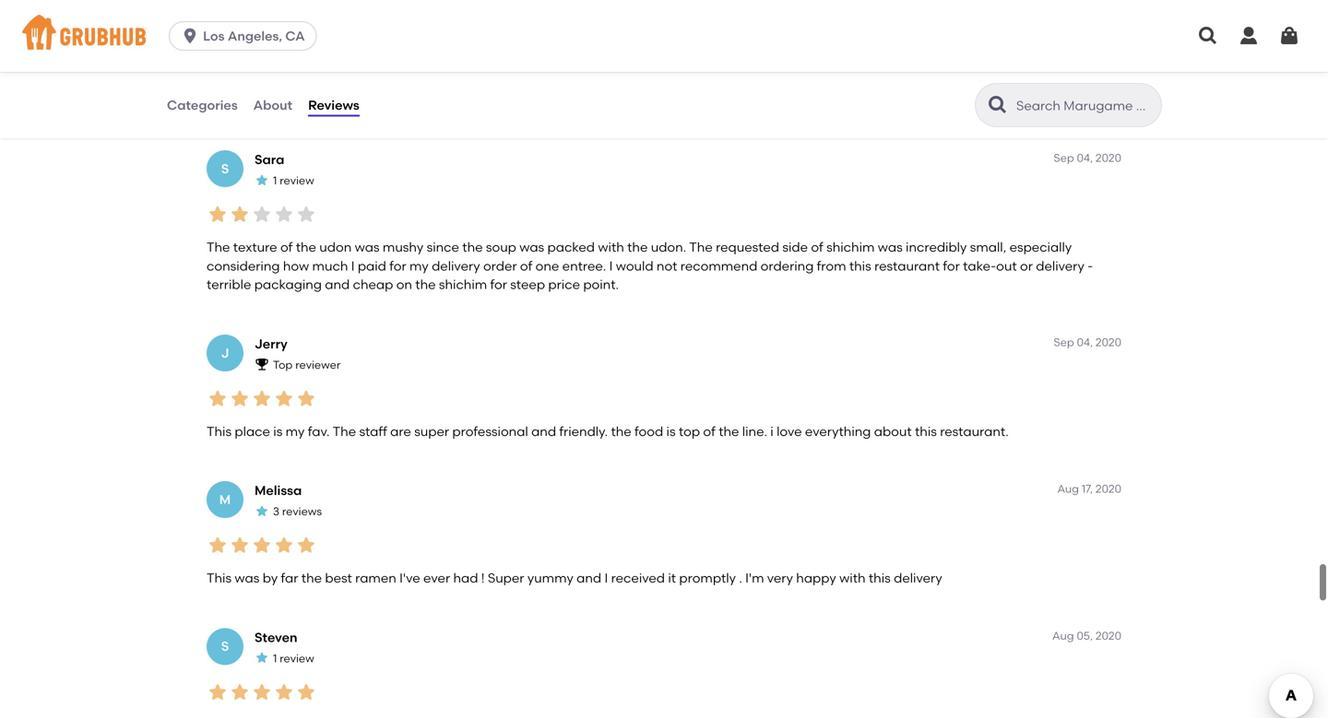 Task type: locate. For each thing, give the bounding box(es) containing it.
food left top
[[635, 424, 664, 440]]

review
[[280, 27, 314, 41], [280, 174, 314, 188], [280, 652, 314, 666]]

0 vertical spatial my
[[410, 258, 429, 274]]

los
[[203, 28, 225, 44]]

0 vertical spatial s
[[221, 161, 229, 177]]

1 vertical spatial with
[[840, 571, 866, 586]]

1 sep 04, 2020 from the top
[[1054, 151, 1122, 165]]

1 svg image from the left
[[1238, 25, 1260, 47]]

1 vertical spatial 1
[[273, 174, 277, 188]]

is right the place on the bottom left
[[273, 424, 283, 440]]

delivery
[[432, 258, 480, 274], [1036, 258, 1085, 274], [894, 571, 943, 586]]

s left sara at top
[[221, 161, 229, 177]]

0 horizontal spatial svg image
[[181, 27, 199, 45]]

with right happy
[[840, 571, 866, 586]]

reviews
[[308, 97, 360, 113]]

05,
[[1077, 630, 1093, 643]]

3 1 review from the top
[[273, 652, 314, 666]]

for
[[390, 258, 407, 274], [943, 258, 960, 274], [490, 277, 507, 293]]

the left soup
[[463, 239, 483, 255]]

1 horizontal spatial the
[[333, 424, 356, 440]]

0 vertical spatial aug
[[1058, 483, 1080, 496]]

1 vertical spatial aug
[[1053, 630, 1075, 643]]

aug left the 17,
[[1058, 483, 1080, 496]]

reviews
[[282, 505, 322, 519]]

sep 04, 2020 down search marugame monzo search box at right top
[[1054, 151, 1122, 165]]

this
[[207, 424, 232, 440], [207, 571, 232, 586]]

2 review from the top
[[280, 174, 314, 188]]

search icon image
[[987, 94, 1009, 116]]

1 vertical spatial 04,
[[1077, 336, 1093, 349]]

1
[[273, 27, 277, 41], [273, 174, 277, 188], [273, 652, 277, 666]]

i've
[[400, 571, 420, 586]]

0 horizontal spatial my
[[286, 424, 305, 440]]

svg image inside los angeles, ca button
[[181, 27, 199, 45]]

3 2020 from the top
[[1096, 483, 1122, 496]]

0 vertical spatial review
[[280, 27, 314, 41]]

packaging
[[254, 277, 322, 293]]

1 review from the top
[[280, 27, 314, 41]]

2 horizontal spatial i
[[610, 258, 613, 274]]

0 horizontal spatial with
[[598, 239, 624, 255]]

review down steven on the bottom left of page
[[280, 652, 314, 666]]

for down mushy
[[390, 258, 407, 274]]

this left the place on the bottom left
[[207, 424, 232, 440]]

1 2020 from the top
[[1096, 151, 1122, 165]]

0 vertical spatial and
[[325, 277, 350, 293]]

on
[[396, 277, 412, 293]]

3 1 from the top
[[273, 652, 277, 666]]

sep for this place is my fav. the staff are super professional and friendly. the food is top of the line. i love everything about this restaurant.
[[1054, 336, 1075, 349]]

shichim up from
[[827, 239, 875, 255]]

2020 for this was by far the best ramen i've ever had ! super yummy and i received it promptly . i'm very happy with this delivery
[[1096, 483, 1122, 496]]

for down incredibly on the right of the page
[[943, 258, 960, 274]]

top reviewer
[[273, 359, 341, 372]]

the up would
[[628, 239, 648, 255]]

1 left ca
[[273, 27, 277, 41]]

svg image
[[1238, 25, 1260, 47], [1279, 25, 1301, 47]]

04,
[[1077, 151, 1093, 165], [1077, 336, 1093, 349]]

s left steven on the bottom left of page
[[221, 639, 229, 655]]

of up how
[[280, 239, 293, 255]]

of
[[280, 239, 293, 255], [811, 239, 824, 255], [520, 258, 533, 274], [704, 424, 716, 440]]

and inside the texture of the udon was mushy since the soup was packed with the udon. the requested side of shichim was incredibly small, especially considering how much i paid for my delivery order of one entree. i would not recommend ordering from this restaurant for take-out or delivery - terrible packaging and cheap on the shichim for steep price point.
[[325, 277, 350, 293]]

for down order
[[490, 277, 507, 293]]

1 1 review from the top
[[273, 27, 314, 41]]

0 horizontal spatial and
[[325, 277, 350, 293]]

review for delicious
[[280, 27, 314, 41]]

shichim down order
[[439, 277, 487, 293]]

0 vertical spatial this
[[850, 258, 872, 274]]

this
[[850, 258, 872, 274], [915, 424, 937, 440], [869, 571, 891, 586]]

this right from
[[850, 258, 872, 274]]

0 horizontal spatial svg image
[[1238, 25, 1260, 47]]

and right yummy at the left bottom of page
[[577, 571, 602, 586]]

0 horizontal spatial i
[[351, 258, 355, 274]]

1 vertical spatial this
[[915, 424, 937, 440]]

sep 04, 2020
[[1054, 151, 1122, 165], [1054, 336, 1122, 349]]

m
[[219, 492, 231, 508]]

0 vertical spatial sep
[[1054, 151, 1075, 165]]

2 horizontal spatial the
[[690, 239, 713, 255]]

1 review down sara at top
[[273, 174, 314, 188]]

1 horizontal spatial is
[[667, 424, 676, 440]]

this left by at the left
[[207, 571, 232, 586]]

i
[[351, 258, 355, 274], [610, 258, 613, 274], [605, 571, 608, 586]]

categories
[[167, 97, 238, 113]]

aug left 05,
[[1053, 630, 1075, 643]]

delicious
[[317, 93, 372, 108]]

mushy
[[383, 239, 424, 255]]

packed
[[548, 239, 595, 255]]

very
[[767, 571, 793, 586]]

terrible
[[207, 277, 251, 293]]

had
[[454, 571, 478, 586]]

1 vertical spatial s
[[221, 639, 229, 655]]

1 down sara at top
[[273, 174, 277, 188]]

about
[[874, 424, 912, 440]]

small,
[[970, 239, 1007, 255]]

1 this from the top
[[207, 424, 232, 440]]

1 sep from the top
[[1054, 151, 1075, 165]]

one
[[536, 258, 559, 274]]

are
[[390, 424, 411, 440]]

and left "friendly."
[[532, 424, 556, 440]]

2 vertical spatial 1
[[273, 652, 277, 666]]

shichim
[[827, 239, 875, 255], [439, 277, 487, 293]]

2 vertical spatial review
[[280, 652, 314, 666]]

1 horizontal spatial with
[[840, 571, 866, 586]]

i left paid
[[351, 258, 355, 274]]

j
[[221, 345, 229, 361]]

udon.
[[651, 239, 687, 255]]

promptly
[[680, 571, 736, 586]]

aug
[[1058, 483, 1080, 496], [1053, 630, 1075, 643]]

1 horizontal spatial svg image
[[1198, 25, 1220, 47]]

and
[[325, 277, 350, 293], [532, 424, 556, 440], [577, 571, 602, 586]]

is
[[273, 424, 283, 440], [667, 424, 676, 440]]

0 horizontal spatial shichim
[[439, 277, 487, 293]]

2 04, from the top
[[1077, 336, 1093, 349]]

2 this from the top
[[207, 571, 232, 586]]

04, down search marugame monzo search box at right top
[[1077, 151, 1093, 165]]

2 s from the top
[[221, 639, 229, 655]]

sep for the texture of the udon was mushy since the soup was packed with the udon. the requested side of shichim was incredibly small, especially considering how much i paid for my delivery order of one entree. i would not recommend ordering from this restaurant for take-out or delivery - terrible packaging and cheap on the shichim for steep price point.
[[1054, 151, 1075, 165]]

2 1 from the top
[[273, 174, 277, 188]]

i up point.
[[610, 258, 613, 274]]

3 reviews
[[273, 505, 322, 519]]

of right top
[[704, 424, 716, 440]]

the texture of the udon was mushy since the soup was packed with the udon. the requested side of shichim was incredibly small, especially considering how much i paid for my delivery order of one entree. i would not recommend ordering from this restaurant for take-out or delivery - terrible packaging and cheap on the shichim for steep price point.
[[207, 239, 1094, 293]]

1 vertical spatial shichim
[[439, 277, 487, 293]]

the left line.
[[719, 424, 740, 440]]

the right on
[[415, 277, 436, 293]]

1 s from the top
[[221, 161, 229, 177]]

1 horizontal spatial i
[[605, 571, 608, 586]]

1 review down steven on the bottom left of page
[[273, 652, 314, 666]]

top
[[679, 424, 700, 440]]

1 vertical spatial sep 04, 2020
[[1054, 336, 1122, 349]]

i left received
[[605, 571, 608, 586]]

my left "fav."
[[286, 424, 305, 440]]

Search Marugame Monzo search field
[[1015, 97, 1156, 114]]

with
[[598, 239, 624, 255], [840, 571, 866, 586]]

sep
[[1054, 151, 1075, 165], [1054, 336, 1075, 349]]

2020
[[1096, 151, 1122, 165], [1096, 336, 1122, 349], [1096, 483, 1122, 496], [1096, 630, 1122, 643]]

review down "nam" at the left top of the page
[[280, 27, 314, 41]]

was up paid
[[355, 239, 380, 255]]

1 review down "nam" at the left top of the page
[[273, 27, 314, 41]]

2 vertical spatial and
[[577, 571, 602, 586]]

04, down -
[[1077, 336, 1093, 349]]

excellent
[[207, 93, 263, 108]]

categories button
[[166, 72, 239, 138]]

2 vertical spatial 1 review
[[273, 652, 314, 666]]

this right happy
[[869, 571, 891, 586]]

1 horizontal spatial shichim
[[827, 239, 875, 255]]

s
[[221, 161, 229, 177], [221, 639, 229, 655]]

star icon image
[[255, 26, 269, 41], [207, 57, 229, 79], [229, 57, 251, 79], [251, 57, 273, 79], [273, 57, 295, 79], [295, 57, 317, 79], [255, 173, 269, 188], [207, 204, 229, 226], [229, 204, 251, 226], [251, 204, 273, 226], [273, 204, 295, 226], [295, 204, 317, 226], [207, 388, 229, 410], [229, 388, 251, 410], [251, 388, 273, 410], [273, 388, 295, 410], [295, 388, 317, 410], [255, 504, 269, 519], [207, 535, 229, 557], [229, 535, 251, 557], [251, 535, 273, 557], [273, 535, 295, 557], [295, 535, 317, 557], [255, 651, 269, 666], [207, 682, 229, 704], [229, 682, 251, 704], [251, 682, 273, 704], [273, 682, 295, 704], [295, 682, 317, 704]]

the right "fav."
[[333, 424, 356, 440]]

1 is from the left
[[273, 424, 283, 440]]

1 vertical spatial food
[[635, 424, 664, 440]]

since
[[427, 239, 459, 255]]

this for about
[[915, 424, 937, 440]]

and down the 'much'
[[325, 277, 350, 293]]

my up on
[[410, 258, 429, 274]]

angeles,
[[228, 28, 282, 44]]

1 for service,
[[273, 27, 277, 41]]

food right delicious
[[375, 93, 404, 108]]

2 horizontal spatial and
[[577, 571, 602, 586]]

1 vertical spatial this
[[207, 571, 232, 586]]

1 horizontal spatial svg image
[[1279, 25, 1301, 47]]

4 2020 from the top
[[1096, 630, 1122, 643]]

was
[[355, 239, 380, 255], [520, 239, 545, 255], [878, 239, 903, 255], [235, 571, 260, 586]]

recommend
[[681, 258, 758, 274]]

about button
[[253, 72, 293, 138]]

everything
[[805, 424, 871, 440]]

s for steven
[[221, 639, 229, 655]]

2 1 review from the top
[[273, 174, 314, 188]]

2 sep from the top
[[1054, 336, 1075, 349]]

0 horizontal spatial is
[[273, 424, 283, 440]]

0 vertical spatial 1 review
[[273, 27, 314, 41]]

take-
[[963, 258, 997, 274]]

1 horizontal spatial my
[[410, 258, 429, 274]]

the right "friendly."
[[611, 424, 632, 440]]

2 2020 from the top
[[1096, 336, 1122, 349]]

is left top
[[667, 424, 676, 440]]

2 vertical spatial this
[[869, 571, 891, 586]]

received
[[611, 571, 665, 586]]

the
[[207, 239, 230, 255], [690, 239, 713, 255], [333, 424, 356, 440]]

1 vertical spatial 1 review
[[273, 174, 314, 188]]

the up considering
[[207, 239, 230, 255]]

sep 04, 2020 down -
[[1054, 336, 1122, 349]]

0 vertical spatial with
[[598, 239, 624, 255]]

review down sara at top
[[280, 174, 314, 188]]

1 horizontal spatial for
[[490, 277, 507, 293]]

aug 05, 2020
[[1053, 630, 1122, 643]]

0 vertical spatial sep 04, 2020
[[1054, 151, 1122, 165]]

reviewer
[[295, 359, 341, 372]]

1 1 from the top
[[273, 27, 277, 41]]

best
[[325, 571, 352, 586]]

1 vertical spatial and
[[532, 424, 556, 440]]

i
[[771, 424, 774, 440]]

2 sep 04, 2020 from the top
[[1054, 336, 1122, 349]]

1 horizontal spatial food
[[635, 424, 664, 440]]

1 04, from the top
[[1077, 151, 1093, 165]]

the up recommend
[[690, 239, 713, 255]]

svg image
[[1198, 25, 1220, 47], [181, 27, 199, 45]]

0 vertical spatial food
[[375, 93, 404, 108]]

1 vertical spatial sep
[[1054, 336, 1075, 349]]

i'm
[[746, 571, 765, 586]]

steep
[[511, 277, 545, 293]]

1 down steven on the bottom left of page
[[273, 652, 277, 666]]

of right side
[[811, 239, 824, 255]]

not
[[657, 258, 678, 274]]

service,
[[266, 93, 313, 108]]

this right about at the right bottom of the page
[[915, 424, 937, 440]]

1 vertical spatial review
[[280, 174, 314, 188]]

0 vertical spatial this
[[207, 424, 232, 440]]

0 vertical spatial 1
[[273, 27, 277, 41]]

0 vertical spatial 04,
[[1077, 151, 1093, 165]]

with up would
[[598, 239, 624, 255]]



Task type: describe. For each thing, give the bounding box(es) containing it.
0 vertical spatial shichim
[[827, 239, 875, 255]]

love
[[777, 424, 802, 440]]

this for this was by far the best ramen i've ever had ! super yummy and i received it promptly . i'm very happy with this delivery
[[207, 571, 232, 586]]

this was by far the best ramen i've ever had ! super yummy and i received it promptly . i'm very happy with this delivery
[[207, 571, 943, 586]]

ever
[[424, 571, 450, 586]]

2 horizontal spatial delivery
[[1036, 258, 1085, 274]]

far
[[281, 571, 298, 586]]

sep 04, 2020 for the texture of the udon was mushy since the soup was packed with the udon. the requested side of shichim was incredibly small, especially considering how much i paid for my delivery order of one entree. i would not recommend ordering from this restaurant for take-out or delivery - terrible packaging and cheap on the shichim for steep price point.
[[1054, 151, 1122, 165]]

super
[[488, 571, 525, 586]]

cheap
[[353, 277, 393, 293]]

1 for texture
[[273, 174, 277, 188]]

top
[[273, 359, 293, 372]]

1 review for of
[[273, 174, 314, 188]]

main navigation navigation
[[0, 0, 1329, 72]]

2020 for the texture of the udon was mushy since the soup was packed with the udon. the requested side of shichim was incredibly small, especially considering how much i paid for my delivery order of one entree. i would not recommend ordering from this restaurant for take-out or delivery - terrible packaging and cheap on the shichim for steep price point.
[[1096, 151, 1122, 165]]

2 svg image from the left
[[1279, 25, 1301, 47]]

1 review for delicious
[[273, 27, 314, 41]]

place
[[235, 424, 270, 440]]

happy
[[797, 571, 837, 586]]

order
[[483, 258, 517, 274]]

restaurant.
[[940, 424, 1009, 440]]

0 horizontal spatial for
[[390, 258, 407, 274]]

trophy icon image
[[255, 357, 269, 372]]

soup
[[486, 239, 517, 255]]

04, for the texture of the udon was mushy since the soup was packed with the udon. the requested side of shichim was incredibly small, especially considering how much i paid for my delivery order of one entree. i would not recommend ordering from this restaurant for take-out or delivery - terrible packaging and cheap on the shichim for steep price point.
[[1077, 151, 1093, 165]]

1 horizontal spatial delivery
[[894, 571, 943, 586]]

price
[[548, 277, 580, 293]]

2020 for this place is my fav. the staff are super professional and friendly. the food is top of the line. i love everything about this restaurant.
[[1096, 336, 1122, 349]]

2 is from the left
[[667, 424, 676, 440]]

out
[[997, 258, 1017, 274]]

this inside the texture of the udon was mushy since the soup was packed with the udon. the requested side of shichim was incredibly small, especially considering how much i paid for my delivery order of one entree. i would not recommend ordering from this restaurant for take-out or delivery - terrible packaging and cheap on the shichim for steep price point.
[[850, 258, 872, 274]]

would
[[616, 258, 654, 274]]

2 horizontal spatial for
[[943, 258, 960, 274]]

point.
[[583, 277, 619, 293]]

this place is my fav. the staff are super professional and friendly. the food is top of the line. i love everything about this restaurant.
[[207, 424, 1009, 440]]

0 horizontal spatial food
[[375, 93, 404, 108]]

with inside the texture of the udon was mushy since the soup was packed with the udon. the requested side of shichim was incredibly small, especially considering how much i paid for my delivery order of one entree. i would not recommend ordering from this restaurant for take-out or delivery - terrible packaging and cheap on the shichim for steep price point.
[[598, 239, 624, 255]]

staff
[[359, 424, 387, 440]]

super
[[414, 424, 449, 440]]

s for sara
[[221, 161, 229, 177]]

ramen
[[355, 571, 397, 586]]

the right "far"
[[302, 571, 322, 586]]

especially
[[1010, 239, 1072, 255]]

ca
[[285, 28, 305, 44]]

melissa
[[255, 483, 302, 499]]

my inside the texture of the udon was mushy since the soup was packed with the udon. the requested side of shichim was incredibly small, especially considering how much i paid for my delivery order of one entree. i would not recommend ordering from this restaurant for take-out or delivery - terrible packaging and cheap on the shichim for steep price point.
[[410, 258, 429, 274]]

this for with
[[869, 571, 891, 586]]

jerry
[[255, 336, 288, 352]]

excellent service, delicious food
[[207, 93, 404, 108]]

much
[[312, 258, 348, 274]]

reviews button
[[307, 72, 361, 138]]

aug for steven
[[1053, 630, 1075, 643]]

los angeles, ca button
[[169, 21, 324, 51]]

1 horizontal spatial and
[[532, 424, 556, 440]]

3
[[273, 505, 280, 519]]

restaurant
[[875, 258, 940, 274]]

was left by at the left
[[235, 571, 260, 586]]

requested
[[716, 239, 780, 255]]

considering
[[207, 258, 280, 274]]

aug for melissa
[[1058, 483, 1080, 496]]

sara
[[255, 152, 285, 168]]

fav.
[[308, 424, 330, 440]]

steven
[[255, 630, 298, 646]]

texture
[[233, 239, 277, 255]]

line.
[[743, 424, 768, 440]]

of up steep
[[520, 258, 533, 274]]

yummy
[[528, 571, 574, 586]]

was up the "restaurant"
[[878, 239, 903, 255]]

review for of
[[280, 174, 314, 188]]

0 horizontal spatial delivery
[[432, 258, 480, 274]]

aug 17, 2020
[[1058, 483, 1122, 496]]

3 review from the top
[[280, 652, 314, 666]]

it
[[668, 571, 676, 586]]

n
[[220, 14, 230, 30]]

sep 04, 2020 for this place is my fav. the staff are super professional and friendly. the food is top of the line. i love everything about this restaurant.
[[1054, 336, 1122, 349]]

or
[[1021, 258, 1033, 274]]

by
[[263, 571, 278, 586]]

nam
[[255, 5, 286, 21]]

-
[[1088, 258, 1094, 274]]

17,
[[1082, 483, 1093, 496]]

from
[[817, 258, 847, 274]]

0 horizontal spatial the
[[207, 239, 230, 255]]

los angeles, ca
[[203, 28, 305, 44]]

the up how
[[296, 239, 316, 255]]

side
[[783, 239, 808, 255]]

!
[[481, 571, 485, 586]]

how
[[283, 258, 309, 274]]

this for this place is my fav. the staff are super professional and friendly. the food is top of the line. i love everything about this restaurant.
[[207, 424, 232, 440]]

professional
[[453, 424, 528, 440]]

paid
[[358, 258, 387, 274]]

entree.
[[563, 258, 606, 274]]

ordering
[[761, 258, 814, 274]]

04, for this place is my fav. the staff are super professional and friendly. the food is top of the line. i love everything about this restaurant.
[[1077, 336, 1093, 349]]

about
[[253, 97, 293, 113]]

was up one on the left top of page
[[520, 239, 545, 255]]

incredibly
[[906, 239, 967, 255]]

.
[[739, 571, 743, 586]]

friendly.
[[560, 424, 608, 440]]

1 vertical spatial my
[[286, 424, 305, 440]]



Task type: vqa. For each thing, say whether or not it's contained in the screenshot.
first 2020 from the bottom of the page
yes



